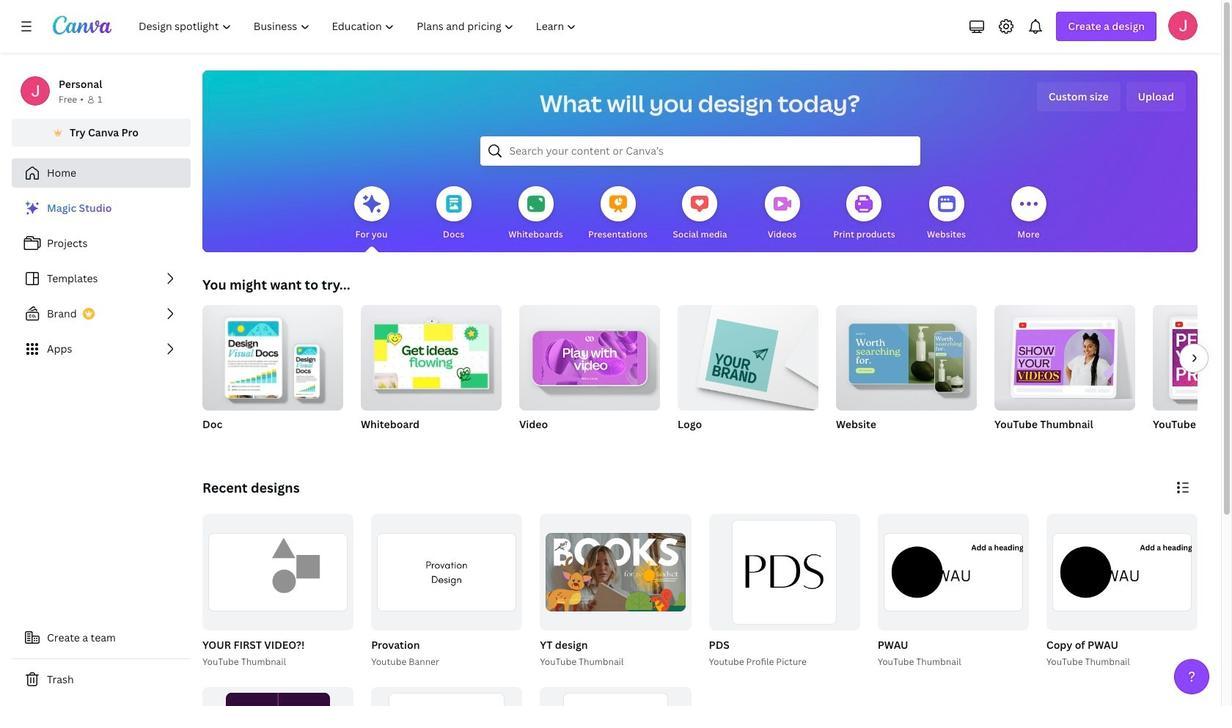 Task type: locate. For each thing, give the bounding box(es) containing it.
None search field
[[480, 136, 920, 166]]

group
[[361, 299, 502, 450], [361, 299, 502, 411], [519, 299, 660, 450], [519, 299, 660, 411], [678, 299, 819, 450], [678, 299, 819, 411], [836, 299, 977, 450], [836, 299, 977, 411], [995, 299, 1136, 450], [995, 299, 1136, 411], [203, 305, 343, 450], [1153, 305, 1233, 450], [1153, 305, 1233, 411], [200, 514, 354, 670], [368, 514, 523, 670], [371, 514, 523, 631], [537, 514, 692, 670], [540, 514, 692, 631], [706, 514, 860, 670], [709, 514, 860, 631], [875, 514, 1029, 670], [878, 514, 1029, 631], [1044, 514, 1198, 670], [1047, 514, 1198, 631], [203, 687, 354, 707], [371, 687, 523, 707], [540, 687, 692, 707]]

list
[[12, 194, 191, 364]]

james peterson image
[[1169, 11, 1198, 40]]



Task type: vqa. For each thing, say whether or not it's contained in the screenshot.
second pink rectangle Image from right
no



Task type: describe. For each thing, give the bounding box(es) containing it.
top level navigation element
[[129, 12, 589, 41]]

Search search field
[[510, 137, 891, 165]]



